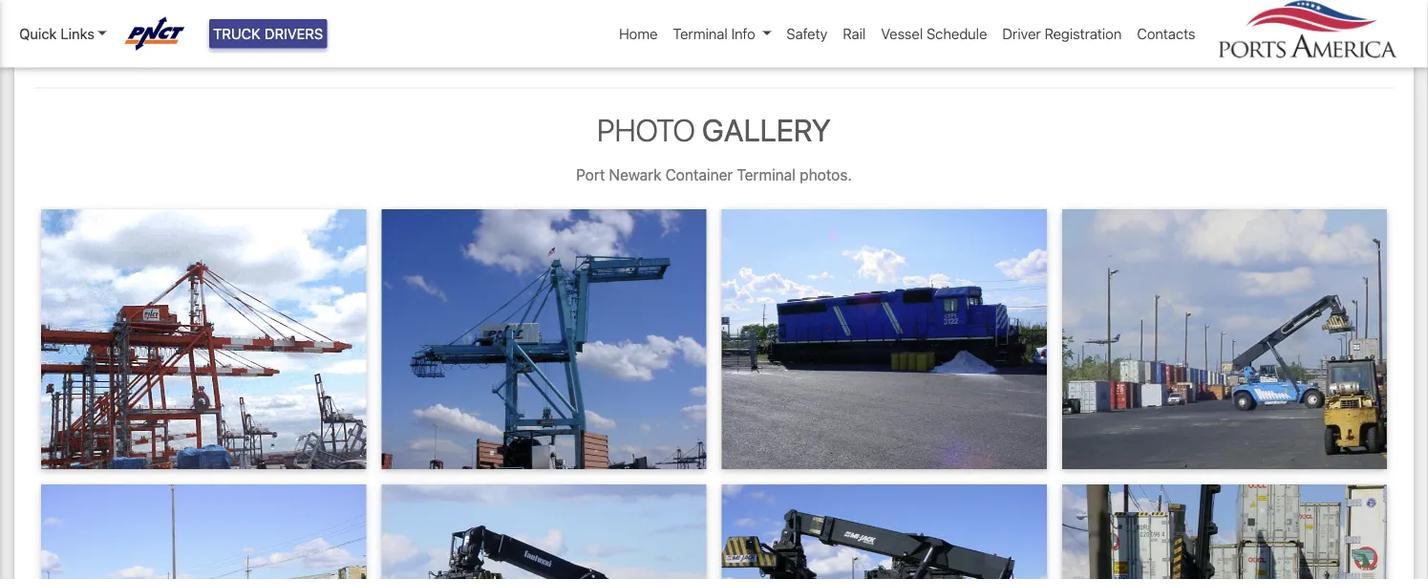 Task type: vqa. For each thing, say whether or not it's contained in the screenshot.
Although
no



Task type: locate. For each thing, give the bounding box(es) containing it.
terminal info link
[[666, 15, 779, 52]]

rail link
[[836, 15, 874, 52]]

vessel schedule link
[[874, 15, 995, 52]]

registration
[[1045, 25, 1122, 42]]

driver registration
[[1003, 25, 1122, 42]]

1 horizontal spatial video image
[[381, 0, 700, 50]]

gallery
[[702, 112, 831, 148]]

video image
[[33, 0, 352, 50], [381, 0, 700, 50]]

home
[[619, 25, 658, 42]]

newark
[[609, 166, 662, 184]]

schedule
[[927, 25, 988, 42]]

port newark container terminal photos.
[[576, 166, 852, 184]]

terminal info
[[673, 25, 756, 42]]

terminal left info
[[673, 25, 728, 42]]

0 vertical spatial terminal
[[673, 25, 728, 42]]

1 horizontal spatial terminal
[[737, 166, 796, 184]]

safety
[[787, 25, 828, 42]]

terminal
[[673, 25, 728, 42], [737, 166, 796, 184]]

1 video image from the left
[[33, 0, 352, 50]]

container
[[666, 166, 733, 184]]

driver
[[1003, 25, 1041, 42]]

terminal down "gallery"
[[737, 166, 796, 184]]

0 horizontal spatial video image
[[33, 0, 352, 50]]

port
[[576, 166, 605, 184]]



Task type: describe. For each thing, give the bounding box(es) containing it.
contacts
[[1138, 25, 1196, 42]]

drivers
[[265, 25, 323, 42]]

vessel
[[881, 25, 923, 42]]

2 video image from the left
[[381, 0, 700, 50]]

0 horizontal spatial terminal
[[673, 25, 728, 42]]

photo gallery
[[597, 112, 831, 148]]

photo
[[597, 112, 696, 148]]

photos.
[[800, 166, 852, 184]]

truck drivers link
[[209, 19, 327, 48]]

truck
[[213, 25, 261, 42]]

info
[[732, 25, 756, 42]]

links
[[61, 25, 95, 42]]

rail
[[843, 25, 866, 42]]

vessel schedule
[[881, 25, 988, 42]]

truck drivers
[[213, 25, 323, 42]]

contacts link
[[1130, 15, 1204, 52]]

quick links link
[[19, 23, 107, 44]]

quick
[[19, 25, 57, 42]]

quick links
[[19, 25, 95, 42]]

home link
[[612, 15, 666, 52]]

driver registration link
[[995, 15, 1130, 52]]

1 vertical spatial terminal
[[737, 166, 796, 184]]

safety link
[[779, 15, 836, 52]]



